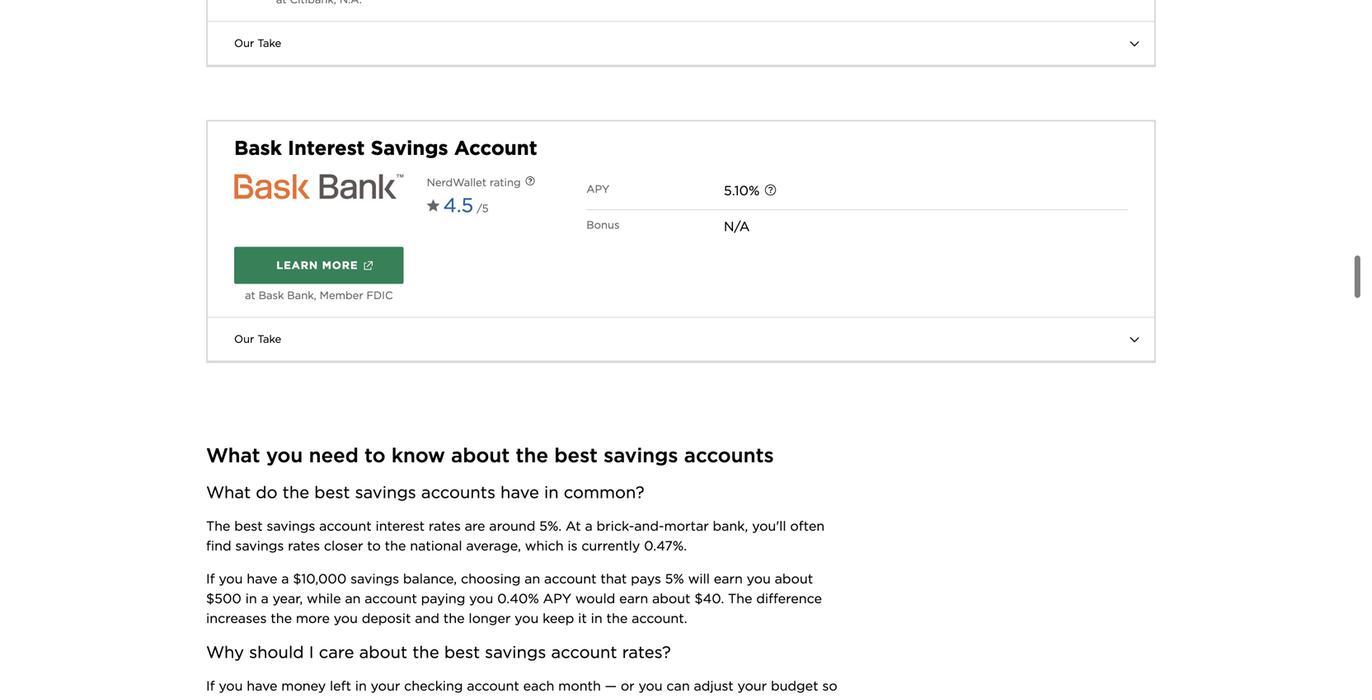Task type: vqa. For each thing, say whether or not it's contained in the screenshot.
The Do's and Don'ts of Using Facebook to Drive Business Sales link
no



Task type: describe. For each thing, give the bounding box(es) containing it.
0 vertical spatial do
[[256, 483, 278, 503]]

bask interest savings account link
[[234, 135, 538, 161]]

know
[[392, 444, 445, 468]]

0.47% .
[[644, 538, 687, 554]]

in inside if you have money left in your checking account each month — or you can adjust your budget so that you do — you should have a savings account with a high rate. (again, think around 5%.) it'
[[355, 679, 367, 695]]

if you have a $10,000 savings balance, choosing an account that pays 5% will earn you about $500 in a year, while an account paying you 0.40% apy would earn about $40. the difference increases the more you deposit and the longer you keep it in the account.
[[206, 571, 826, 627]]

(again,
[[641, 698, 688, 699]]

bank,
[[287, 289, 317, 302]]

high
[[576, 698, 605, 699]]

deposit
[[362, 611, 411, 627]]

0 vertical spatial accounts
[[684, 444, 774, 468]]

what for what you need to know about the best savings accounts
[[206, 444, 260, 468]]

in up increases at the left of page
[[246, 591, 257, 607]]

2 your from the left
[[738, 679, 767, 695]]

it
[[578, 611, 587, 627]]

5%
[[665, 571, 684, 587]]

increases
[[206, 611, 267, 627]]

more inside learn more link
[[322, 259, 358, 272]]

should inside if you have money left in your checking account each month — or you can adjust your budget so that you do — you should have a savings account with a high rate. (again, think around 5%.) it'
[[330, 698, 373, 699]]

would
[[576, 591, 616, 607]]

0.47%
[[644, 538, 684, 554]]

learn more
[[277, 259, 358, 272]]

a left year,
[[261, 591, 269, 607]]

are
[[465, 519, 485, 535]]

5%.
[[540, 519, 562, 535]]

1 horizontal spatial apy
[[587, 183, 610, 196]]

adjust
[[694, 679, 734, 695]]

account down each in the left of the page
[[476, 698, 528, 699]]

4.5
[[443, 194, 474, 218]]

keep
[[543, 611, 574, 627]]

1 our take button from the top
[[208, 22, 1155, 65]]

learn more link
[[234, 247, 404, 284]]

bonus
[[587, 219, 620, 231]]

balance,
[[403, 571, 457, 587]]

care
[[319, 643, 354, 663]]

the down and
[[413, 643, 439, 663]]

the inside 'the best savings account interest rates are around 5%. at a brick-and-mortar bank, you'll often find savings rates closer to the national average, which is currently'
[[385, 538, 406, 554]]

interest
[[288, 136, 365, 160]]

best up common?
[[555, 444, 598, 468]]

about right know
[[451, 444, 510, 468]]

savings inside if you have money left in your checking account each month — or you can adjust your budget so that you do — you should have a savings account with a high rate. (again, think around 5%.) it'
[[423, 698, 472, 699]]

interest
[[376, 519, 425, 535]]

at
[[566, 519, 581, 535]]

account inside 'the best savings account interest rates are around 5%. at a brick-and-mortar bank, you'll often find savings rates closer to the national average, which is currently'
[[319, 519, 372, 535]]

a up year,
[[282, 571, 289, 587]]

learn
[[277, 259, 318, 272]]

mortar
[[664, 519, 709, 535]]

0 vertical spatial bask
[[234, 136, 282, 160]]

think
[[692, 698, 725, 699]]

take for 1st our take button from the bottom
[[258, 333, 281, 346]]

0 horizontal spatial should
[[249, 643, 304, 663]]

what for what do the best savings accounts have in common?
[[206, 483, 251, 503]]

savings up common?
[[604, 444, 678, 468]]

i
[[309, 643, 314, 663]]

nerdwallet rating
[[427, 176, 521, 189]]

a down month
[[565, 698, 572, 699]]

choosing
[[461, 571, 521, 587]]

4.5 /5
[[443, 194, 489, 218]]

around inside 'the best savings account interest rates are around 5%. at a brick-and-mortar bank, you'll often find savings rates closer to the national average, which is currently'
[[489, 519, 536, 535]]

0.40%
[[498, 591, 539, 607]]

rating
[[490, 176, 521, 189]]

average,
[[466, 538, 521, 554]]

if for if you have money left in your checking account each month — or you can adjust your budget so that you do — you should have a savings account with a high rate. (again, think around 5%.) it'
[[206, 679, 215, 695]]

often
[[791, 519, 825, 535]]

$500
[[206, 591, 242, 607]]

bask interest savings account image
[[234, 175, 404, 199]]

$10,000
[[293, 571, 347, 587]]

.
[[684, 538, 687, 554]]

left
[[330, 679, 351, 695]]

best inside 'the best savings account interest rates are around 5%. at a brick-and-mortar bank, you'll often find savings rates closer to the national average, which is currently'
[[234, 519, 263, 535]]

savings up the $10,000
[[267, 519, 315, 535]]

you'll
[[752, 519, 787, 535]]

have inside if you have a $10,000 savings balance, choosing an account that pays 5% will earn you about $500 in a year, while an account paying you 0.40% apy would earn about $40. the difference increases the more you deposit and the longer you keep it in the account.
[[247, 571, 278, 587]]

/5
[[477, 202, 489, 215]]

what do the best savings accounts have in common?
[[206, 483, 645, 503]]

bask interest savings account
[[234, 136, 538, 160]]

difference
[[757, 591, 822, 607]]

will
[[688, 571, 710, 587]]

0 vertical spatial an
[[525, 571, 540, 587]]

fdic
[[367, 289, 393, 302]]

national
[[410, 538, 462, 554]]

apy inside if you have a $10,000 savings balance, choosing an account that pays 5% will earn you about $500 in a year, while an account paying you 0.40% apy would earn about $40. the difference increases the more you deposit and the longer you keep it in the account.
[[543, 591, 572, 607]]

best down "need"
[[314, 483, 350, 503]]

and-
[[635, 519, 664, 535]]

pays
[[631, 571, 661, 587]]

brick-
[[597, 519, 635, 535]]

the inside 'the best savings account interest rates are around 5%. at a brick-and-mortar bank, you'll often find savings rates closer to the national average, which is currently'
[[206, 519, 230, 535]]

member
[[320, 289, 363, 302]]

so
[[823, 679, 838, 695]]



Task type: locate. For each thing, give the bounding box(es) containing it.
1 horizontal spatial around
[[729, 698, 775, 699]]

1 vertical spatial if
[[206, 679, 215, 695]]

1 take from the top
[[258, 37, 281, 50]]

accounts
[[684, 444, 774, 468], [421, 483, 496, 503]]

0 horizontal spatial that
[[206, 698, 233, 699]]

have up year,
[[247, 571, 278, 587]]

the down the interest in the bottom of the page
[[385, 538, 406, 554]]

to
[[365, 444, 386, 468], [367, 538, 381, 554]]

0 vertical spatial —
[[605, 679, 617, 695]]

which
[[525, 538, 564, 554]]

1 vertical spatial —
[[286, 698, 298, 699]]

0 vertical spatial take
[[258, 37, 281, 50]]

nerdwallet
[[427, 176, 487, 189]]

why
[[206, 643, 244, 663]]

have up 'the best savings account interest rates are around 5%. at a brick-and-mortar bank, you'll often find savings rates closer to the national average, which is currently'
[[501, 483, 539, 503]]

at bask bank, member fdic
[[245, 289, 393, 302]]

1 vertical spatial accounts
[[421, 483, 496, 503]]

or
[[621, 679, 635, 695]]

2 our take button from the top
[[208, 318, 1155, 361]]

savings up if you have money left in your checking account each month — or you can adjust your budget so that you do — you should have a savings account with a high rate. (again, think around 5%.) it'
[[485, 643, 546, 663]]

and
[[415, 611, 440, 627]]

0 vertical spatial if
[[206, 571, 215, 587]]

5.10
[[724, 183, 749, 199]]

5%.)
[[779, 698, 807, 699]]

1 vertical spatial apy
[[543, 591, 572, 607]]

1 horizontal spatial the
[[728, 591, 753, 607]]

year,
[[273, 591, 303, 607]]

an right while
[[345, 591, 361, 607]]

should left i
[[249, 643, 304, 663]]

around
[[489, 519, 536, 535], [729, 698, 775, 699]]

1 vertical spatial what
[[206, 483, 251, 503]]

around inside if you have money left in your checking account each month — or you can adjust your budget so that you do — you should have a savings account with a high rate. (again, think around 5%.) it'
[[729, 698, 775, 699]]

account
[[454, 136, 538, 160]]

0 vertical spatial apy
[[587, 183, 610, 196]]

take
[[258, 37, 281, 50], [258, 333, 281, 346]]

1 your from the left
[[371, 679, 400, 695]]

if
[[206, 571, 215, 587], [206, 679, 215, 695]]

more
[[322, 259, 358, 272], [296, 611, 330, 627]]

0 horizontal spatial earn
[[620, 591, 649, 607]]

at
[[245, 289, 255, 302]]

while
[[307, 591, 341, 607]]

— down money
[[286, 698, 298, 699]]

1 horizontal spatial —
[[605, 679, 617, 695]]

the down paying
[[444, 611, 465, 627]]

1 horizontal spatial should
[[330, 698, 373, 699]]

accounts up are
[[421, 483, 496, 503]]

what
[[206, 444, 260, 468], [206, 483, 251, 503]]

2 if from the top
[[206, 679, 215, 695]]

0 horizontal spatial accounts
[[421, 483, 496, 503]]

our
[[234, 37, 254, 50], [234, 333, 254, 346]]

our take for 1st our take button from the bottom
[[234, 333, 281, 346]]

1 horizontal spatial your
[[738, 679, 767, 695]]

around up average,
[[489, 519, 536, 535]]

2 our from the top
[[234, 333, 254, 346]]

account up would
[[544, 571, 597, 587]]

find
[[206, 538, 231, 554]]

1 vertical spatial to
[[367, 538, 381, 554]]

if up $500
[[206, 571, 215, 587]]

savings inside if you have a $10,000 savings balance, choosing an account that pays 5% will earn you about $500 in a year, while an account paying you 0.40% apy would earn about $40. the difference increases the more you deposit and the longer you keep it in the account.
[[351, 571, 399, 587]]

each
[[524, 679, 555, 695]]

— left or
[[605, 679, 617, 695]]

1 our from the top
[[234, 37, 254, 50]]

a inside 'the best savings account interest rates are around 5%. at a brick-and-mortar bank, you'll often find savings rates closer to the national average, which is currently'
[[585, 519, 593, 535]]

with
[[532, 698, 561, 699]]

that
[[601, 571, 627, 587], [206, 698, 233, 699]]

about down deposit at the left bottom of page
[[359, 643, 408, 663]]

1 vertical spatial earn
[[620, 591, 649, 607]]

0 vertical spatial our take
[[234, 37, 281, 50]]

your right adjust
[[738, 679, 767, 695]]

more inside if you have a $10,000 savings balance, choosing an account that pays 5% will earn you about $500 in a year, while an account paying you 0.40% apy would earn about $40. the difference increases the more you deposit and the longer you keep it in the account.
[[296, 611, 330, 627]]

you
[[266, 444, 303, 468], [219, 571, 243, 587], [747, 571, 771, 587], [469, 591, 494, 607], [334, 611, 358, 627], [515, 611, 539, 627], [219, 679, 243, 695], [639, 679, 663, 695], [237, 698, 261, 699], [302, 698, 326, 699]]

$40.
[[695, 591, 724, 607]]

0 vertical spatial earn
[[714, 571, 743, 587]]

account.
[[632, 611, 688, 627]]

2 take from the top
[[258, 333, 281, 346]]

more information about apy image
[[753, 174, 789, 210]]

account left each in the left of the page
[[467, 679, 520, 695]]

your right left
[[371, 679, 400, 695]]

should down left
[[330, 698, 373, 699]]

rate.
[[609, 698, 637, 699]]

the best savings account interest rates are around 5%. at a brick-and-mortar bank, you'll often find savings rates closer to the national average, which is currently
[[206, 519, 829, 554]]

0 horizontal spatial your
[[371, 679, 400, 695]]

0 vertical spatial our
[[234, 37, 254, 50]]

2 what from the top
[[206, 483, 251, 503]]

if you have money left in your checking account each month — or you can adjust your budget so that you do — you should have a savings account with a high rate. (again, think around 5%.) it'
[[206, 679, 842, 699]]

money
[[282, 679, 326, 695]]

the down "need"
[[283, 483, 309, 503]]

savings down checking
[[423, 698, 472, 699]]

checking
[[404, 679, 463, 695]]

an up 0.40%
[[525, 571, 540, 587]]

1 horizontal spatial rates
[[429, 519, 461, 535]]

0 vertical spatial what
[[206, 444, 260, 468]]

0 vertical spatial rates
[[429, 519, 461, 535]]

in up 5%.
[[544, 483, 559, 503]]

common?
[[564, 483, 645, 503]]

to inside 'the best savings account interest rates are around 5%. at a brick-and-mortar bank, you'll often find savings rates closer to the national average, which is currently'
[[367, 538, 381, 554]]

a
[[585, 519, 593, 535], [282, 571, 289, 587], [261, 591, 269, 607], [412, 698, 419, 699], [565, 698, 572, 699]]

1 if from the top
[[206, 571, 215, 587]]

what you need to know about the best savings accounts
[[206, 444, 774, 468]]

account up closer
[[319, 519, 372, 535]]

a right at
[[585, 519, 593, 535]]

rates?
[[622, 643, 671, 663]]

0 horizontal spatial —
[[286, 698, 298, 699]]

more down while
[[296, 611, 330, 627]]

is
[[568, 538, 578, 554]]

1 vertical spatial more
[[296, 611, 330, 627]]

have down checking
[[377, 698, 408, 699]]

to right closer
[[367, 538, 381, 554]]

%
[[749, 183, 760, 199]]

account up deposit at the left bottom of page
[[365, 591, 417, 607]]

do inside if you have money left in your checking account each month — or you can adjust your budget so that you do — you should have a savings account with a high rate. (again, think around 5%.) it'
[[265, 698, 282, 699]]

closer
[[324, 538, 363, 554]]

apy up keep
[[543, 591, 572, 607]]

that down why
[[206, 698, 233, 699]]

2 our take from the top
[[234, 333, 281, 346]]

take for 1st our take button
[[258, 37, 281, 50]]

paying
[[421, 591, 466, 607]]

how is this rating determined? image
[[512, 164, 549, 201]]

that inside if you have a $10,000 savings balance, choosing an account that pays 5% will earn you about $500 in a year, while an account paying you 0.40% apy would earn about $40. the difference increases the more you deposit and the longer you keep it in the account.
[[601, 571, 627, 587]]

1 vertical spatial our take button
[[208, 318, 1155, 361]]

apy up bonus
[[587, 183, 610, 196]]

our for 1st our take button
[[234, 37, 254, 50]]

have
[[501, 483, 539, 503], [247, 571, 278, 587], [247, 679, 278, 695], [377, 698, 408, 699]]

our take
[[234, 37, 281, 50], [234, 333, 281, 346]]

0 horizontal spatial the
[[206, 519, 230, 535]]

bask right at
[[259, 289, 284, 302]]

in right left
[[355, 679, 367, 695]]

account up month
[[551, 643, 617, 663]]

savings up deposit at the left bottom of page
[[351, 571, 399, 587]]

our for 1st our take button from the bottom
[[234, 333, 254, 346]]

rates up the national on the bottom left of the page
[[429, 519, 461, 535]]

0 vertical spatial our take button
[[208, 22, 1155, 65]]

1 vertical spatial an
[[345, 591, 361, 607]]

savings up the interest in the bottom of the page
[[355, 483, 416, 503]]

can
[[667, 679, 690, 695]]

1 horizontal spatial earn
[[714, 571, 743, 587]]

should
[[249, 643, 304, 663], [330, 698, 373, 699]]

rates
[[429, 519, 461, 535], [288, 538, 320, 554]]

in
[[544, 483, 559, 503], [246, 591, 257, 607], [591, 611, 603, 627], [355, 679, 367, 695]]

if down why
[[206, 679, 215, 695]]

need
[[309, 444, 359, 468]]

account
[[319, 519, 372, 535], [544, 571, 597, 587], [365, 591, 417, 607], [551, 643, 617, 663], [467, 679, 520, 695], [476, 698, 528, 699]]

do
[[256, 483, 278, 503], [265, 698, 282, 699]]

0 vertical spatial should
[[249, 643, 304, 663]]

bask left interest
[[234, 136, 282, 160]]

best
[[555, 444, 598, 468], [314, 483, 350, 503], [234, 519, 263, 535], [444, 643, 480, 663]]

1 vertical spatial our take
[[234, 333, 281, 346]]

1 vertical spatial our
[[234, 333, 254, 346]]

that up would
[[601, 571, 627, 587]]

have left money
[[247, 679, 278, 695]]

longer
[[469, 611, 511, 627]]

best down the longer
[[444, 643, 480, 663]]

if inside if you have money left in your checking account each month — or you can adjust your budget so that you do — you should have a savings account with a high rate. (again, think around 5%.) it'
[[206, 679, 215, 695]]

to right "need"
[[365, 444, 386, 468]]

an
[[525, 571, 540, 587], [345, 591, 361, 607]]

0 vertical spatial the
[[206, 519, 230, 535]]

the down would
[[607, 611, 628, 627]]

0 vertical spatial more
[[322, 259, 358, 272]]

1 vertical spatial bask
[[259, 289, 284, 302]]

best up $500
[[234, 519, 263, 535]]

1 vertical spatial the
[[728, 591, 753, 607]]

around down adjust
[[729, 698, 775, 699]]

0 horizontal spatial apy
[[543, 591, 572, 607]]

currently
[[582, 538, 640, 554]]

0 horizontal spatial around
[[489, 519, 536, 535]]

that inside if you have money left in your checking account each month — or you can adjust your budget so that you do — you should have a savings account with a high rate. (again, think around 5%.) it'
[[206, 698, 233, 699]]

1 our take from the top
[[234, 37, 281, 50]]

our take for 1st our take button
[[234, 37, 281, 50]]

rated 4.5 out of 5 element
[[443, 191, 489, 227]]

the right $40.
[[728, 591, 753, 607]]

earn up $40.
[[714, 571, 743, 587]]

the up find
[[206, 519, 230, 535]]

about
[[451, 444, 510, 468], [775, 571, 813, 587], [652, 591, 691, 607], [359, 643, 408, 663]]

savings
[[604, 444, 678, 468], [355, 483, 416, 503], [267, 519, 315, 535], [235, 538, 284, 554], [351, 571, 399, 587], [485, 643, 546, 663], [423, 698, 472, 699]]

n/a
[[724, 219, 750, 235]]

1 vertical spatial rates
[[288, 538, 320, 554]]

why should i care about the best savings account rates?
[[206, 643, 671, 663]]

the up 5%.
[[516, 444, 549, 468]]

about down 5%
[[652, 591, 691, 607]]

the inside if you have a $10,000 savings balance, choosing an account that pays 5% will earn you about $500 in a year, while an account paying you 0.40% apy would earn about $40. the difference increases the more you deposit and the longer you keep it in the account.
[[728, 591, 753, 607]]

in right "it" at the bottom of the page
[[591, 611, 603, 627]]

accounts up bank,
[[684, 444, 774, 468]]

0 vertical spatial that
[[601, 571, 627, 587]]

1 horizontal spatial that
[[601, 571, 627, 587]]

rates up the $10,000
[[288, 538, 320, 554]]

budget
[[771, 679, 819, 695]]

0 horizontal spatial rates
[[288, 538, 320, 554]]

savings
[[371, 136, 448, 160]]

more up member on the left of page
[[322, 259, 358, 272]]

1 vertical spatial take
[[258, 333, 281, 346]]

1 vertical spatial should
[[330, 698, 373, 699]]

savings right find
[[235, 538, 284, 554]]

the down year,
[[271, 611, 292, 627]]

month
[[559, 679, 601, 695]]

0 vertical spatial around
[[489, 519, 536, 535]]

0 horizontal spatial an
[[345, 591, 361, 607]]

if for if you have a $10,000 savings balance, choosing an account that pays 5% will earn you about $500 in a year, while an account paying you 0.40% apy would earn about $40. the difference increases the more you deposit and the longer you keep it in the account.
[[206, 571, 215, 587]]

1 vertical spatial that
[[206, 698, 233, 699]]

1 what from the top
[[206, 444, 260, 468]]

bank,
[[713, 519, 748, 535]]

a down checking
[[412, 698, 419, 699]]

if inside if you have a $10,000 savings balance, choosing an account that pays 5% will earn you about $500 in a year, while an account paying you 0.40% apy would earn about $40. the difference increases the more you deposit and the longer you keep it in the account.
[[206, 571, 215, 587]]

0 vertical spatial to
[[365, 444, 386, 468]]

1 horizontal spatial accounts
[[684, 444, 774, 468]]

earn
[[714, 571, 743, 587], [620, 591, 649, 607]]

1 vertical spatial do
[[265, 698, 282, 699]]

about up difference
[[775, 571, 813, 587]]

1 vertical spatial around
[[729, 698, 775, 699]]

1 horizontal spatial an
[[525, 571, 540, 587]]

the
[[516, 444, 549, 468], [283, 483, 309, 503], [385, 538, 406, 554], [271, 611, 292, 627], [444, 611, 465, 627], [607, 611, 628, 627], [413, 643, 439, 663]]

earn down pays
[[620, 591, 649, 607]]



